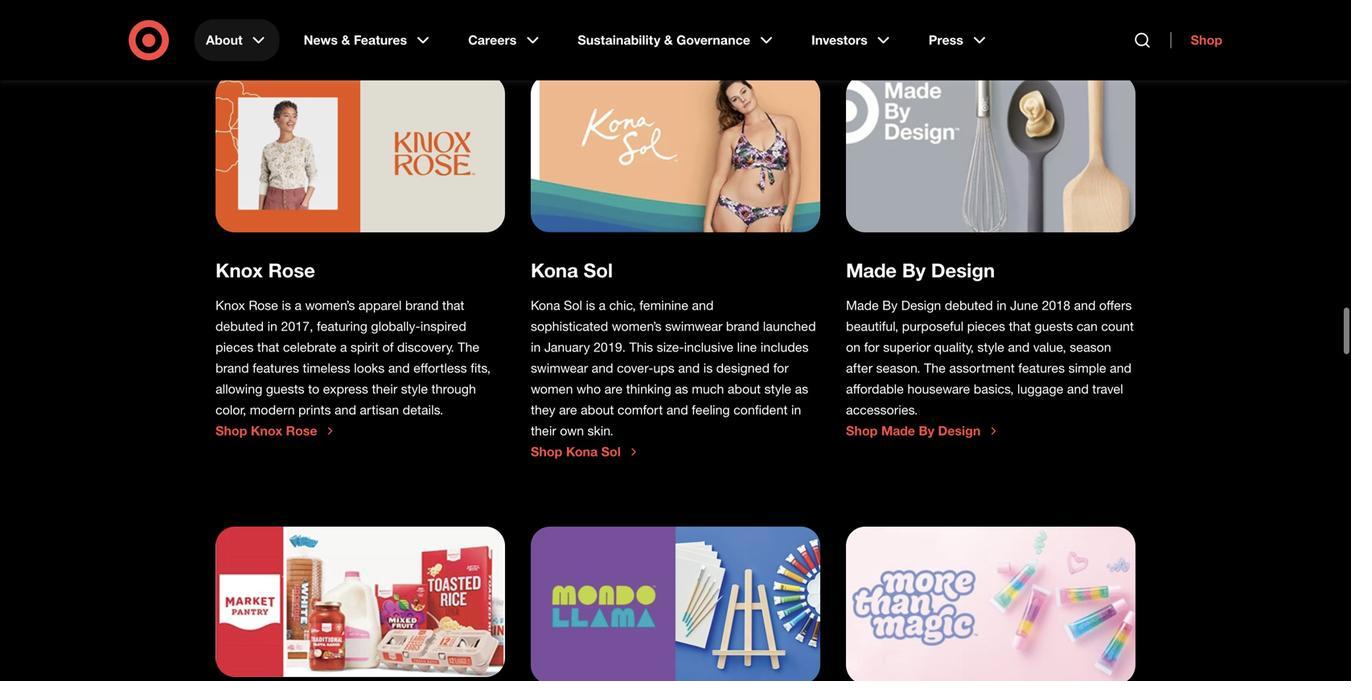 Task type: describe. For each thing, give the bounding box(es) containing it.
express
[[323, 381, 368, 397]]

0 vertical spatial text image
[[847, 75, 1136, 233]]

a for rose
[[295, 298, 302, 313]]

fits,
[[471, 360, 491, 376]]

through
[[432, 381, 476, 397]]

launched
[[763, 319, 816, 334]]

about
[[206, 32, 243, 48]]

ups
[[654, 361, 675, 376]]

value,
[[1034, 340, 1067, 355]]

purposeful
[[903, 319, 964, 334]]

sustainability
[[578, 32, 661, 48]]

1 vertical spatial about
[[581, 402, 614, 418]]

that inside made by design debuted in june 2018 and offers beautiful, purposeful pieces that guests can count on for superior quality, style and value, season after season. the assortment features simple and affordable houseware basics, luggage and travel accessories. shop made by design
[[1009, 319, 1032, 334]]

details.
[[403, 402, 444, 418]]

pieces inside knox rose is a women's apparel brand that debuted in 2017, featuring globally-inspired pieces that celebrate a spirit of discovery. the brand features timeless looks and effortless fits, allowing guests to express their style through color, modern prints and artisan details. shop knox rose
[[216, 339, 254, 355]]

1 horizontal spatial swimwear
[[666, 319, 723, 334]]

confident
[[734, 402, 788, 418]]

featuring
[[317, 319, 368, 334]]

2 vertical spatial by
[[919, 423, 935, 439]]

press
[[929, 32, 964, 48]]

after
[[847, 361, 873, 376]]

the inside made by design debuted in june 2018 and offers beautiful, purposeful pieces that guests can count on for superior quality, style and value, season after season. the assortment features simple and affordable houseware basics, luggage and travel accessories. shop made by design
[[925, 361, 946, 376]]

shop kona sol link
[[531, 444, 640, 460]]

2017,
[[281, 319, 313, 334]]

knox rose
[[216, 259, 315, 282]]

own
[[560, 423, 584, 439]]

they
[[531, 402, 556, 418]]

0 vertical spatial are
[[605, 382, 623, 397]]

sol for kona sol is a chic, feminine and sophisticated women's swimwear brand launched in january 2019. this size-inclusive line includes swimwear and cover-ups and is designed for women who are thinking as much about style as they are about comfort and feeling confident in their own skin. shop kona sol
[[564, 298, 583, 314]]

debuted
[[216, 319, 264, 334]]

guests inside made by design debuted in june 2018 and offers beautiful, purposeful pieces that guests can count on for superior quality, style and value, season after season. the assortment features simple and affordable houseware basics, luggage and travel accessories. shop made by design
[[1035, 319, 1074, 334]]

knox rose is a women's apparel brand that debuted in 2017, featuring globally-inspired pieces that celebrate a spirit of discovery. the brand features timeless looks and effortless fits, allowing guests to express their style through color, modern prints and artisan details. shop knox rose
[[216, 298, 491, 439]]

0 vertical spatial design
[[932, 259, 996, 282]]

made for made by design
[[847, 259, 897, 282]]

and down 2019.
[[592, 361, 614, 376]]

brand inside kona sol is a chic, feminine and sophisticated women's swimwear brand launched in january 2019. this size-inclusive line includes swimwear and cover-ups and is designed for women who are thinking as much about style as they are about comfort and feeling confident in their own skin. shop kona sol
[[726, 319, 760, 334]]

knox for knox rose
[[216, 259, 263, 282]]

women
[[531, 382, 573, 397]]

2019.
[[594, 340, 626, 355]]

spirit
[[351, 339, 379, 355]]

2018
[[1042, 298, 1071, 314]]

beautiful,
[[847, 319, 899, 334]]

a table with food and drinks image
[[216, 527, 505, 678]]

sustainability & governance
[[578, 32, 751, 48]]

about link
[[195, 19, 280, 61]]

travel
[[1093, 382, 1124, 397]]

design debuted
[[902, 298, 994, 314]]

guests inside knox rose is a women's apparel brand that debuted in 2017, featuring globally-inspired pieces that celebrate a spirit of discovery. the brand features timeless looks and effortless fits, allowing guests to express their style through color, modern prints and artisan details. shop knox rose
[[266, 381, 305, 397]]

2 vertical spatial made
[[882, 423, 916, 439]]

prints
[[299, 402, 331, 418]]

governance
[[677, 32, 751, 48]]

2 vertical spatial rose
[[286, 423, 317, 439]]

news
[[304, 32, 338, 48]]

pieces inside made by design debuted in june 2018 and offers beautiful, purposeful pieces that guests can count on for superior quality, style and value, season after season. the assortment features simple and affordable houseware basics, luggage and travel accessories. shop made by design
[[968, 319, 1006, 334]]

chic,
[[610, 298, 636, 314]]

affordable
[[847, 382, 904, 397]]

basics,
[[974, 382, 1014, 397]]

features
[[354, 32, 407, 48]]

january
[[545, 340, 590, 355]]

1 horizontal spatial that
[[442, 298, 465, 313]]

size-
[[657, 340, 684, 355]]

designed
[[717, 361, 770, 376]]

includes
[[761, 340, 809, 355]]

celebrate
[[283, 339, 337, 355]]

apparel
[[359, 298, 402, 313]]

and up 'travel' at the bottom right of page
[[1110, 361, 1132, 376]]

0 horizontal spatial brand
[[216, 360, 249, 376]]

houseware
[[908, 382, 971, 397]]

a for sol
[[599, 298, 606, 314]]

and left value,
[[1009, 340, 1030, 355]]

made for made by design debuted in june 2018 and offers beautiful, purposeful pieces that guests can count on for superior quality, style and value, season after season. the assortment features simple and affordable houseware basics, luggage and travel accessories. shop made by design
[[847, 298, 879, 314]]

quality,
[[935, 340, 974, 355]]

can
[[1077, 319, 1098, 334]]

1 horizontal spatial a
[[340, 339, 347, 355]]

inspired
[[421, 319, 467, 334]]

superior
[[884, 340, 931, 355]]

season.
[[877, 361, 921, 376]]

shop link
[[1171, 32, 1223, 48]]

in right confident
[[792, 402, 802, 418]]

shop inside kona sol is a chic, feminine and sophisticated women's swimwear brand launched in january 2019. this size-inclusive line includes swimwear and cover-ups and is designed for women who are thinking as much about style as they are about comfort and feeling confident in their own skin. shop kona sol
[[531, 444, 563, 460]]

assortment
[[950, 361, 1015, 376]]

and left feeling on the bottom right of page
[[667, 402, 689, 418]]

2 vertical spatial kona
[[566, 444, 598, 460]]

thinking
[[627, 382, 672, 397]]

their inside kona sol is a chic, feminine and sophisticated women's swimwear brand launched in january 2019. this size-inclusive line includes swimwear and cover-ups and is designed for women who are thinking as much about style as they are about comfort and feeling confident in their own skin. shop kona sol
[[531, 423, 557, 439]]

season
[[1070, 340, 1112, 355]]

allowing
[[216, 381, 263, 397]]

sol for kona sol
[[584, 259, 613, 282]]

and offers
[[1075, 298, 1132, 314]]

& for features
[[342, 32, 350, 48]]

sophisticated women's
[[531, 319, 662, 334]]

sustainability & governance link
[[567, 19, 788, 61]]



Task type: vqa. For each thing, say whether or not it's contained in the screenshot.
the right about
yes



Task type: locate. For each thing, give the bounding box(es) containing it.
brand
[[405, 298, 439, 313], [726, 319, 760, 334], [216, 360, 249, 376]]

in inside made by design debuted in june 2018 and offers beautiful, purposeful pieces that guests can count on for superior quality, style and value, season after season. the assortment features simple and affordable houseware basics, luggage and travel accessories. shop made by design
[[997, 298, 1007, 314]]

shop
[[1191, 32, 1223, 48], [216, 423, 247, 439], [847, 423, 878, 439], [531, 444, 563, 460]]

& for governance
[[664, 32, 673, 48]]

guests
[[1035, 319, 1074, 334], [266, 381, 305, 397]]

their inside knox rose is a women's apparel brand that debuted in 2017, featuring globally-inspired pieces that celebrate a spirit of discovery. the brand features timeless looks and effortless fits, allowing guests to express their style through color, modern prints and artisan details. shop knox rose
[[372, 381, 398, 397]]

1 horizontal spatial style
[[765, 382, 792, 397]]

0 vertical spatial kona
[[531, 259, 579, 282]]

kona sol
[[531, 259, 613, 282]]

0 vertical spatial sol
[[584, 259, 613, 282]]

1 vertical spatial made
[[847, 298, 879, 314]]

skin.
[[588, 423, 614, 439]]

rose up 'debuted'
[[249, 298, 278, 313]]

pieces up quality, at the right
[[968, 319, 1006, 334]]

brand up allowing on the bottom
[[216, 360, 249, 376]]

0 horizontal spatial guests
[[266, 381, 305, 397]]

1 horizontal spatial their
[[531, 423, 557, 439]]

of
[[383, 339, 394, 355]]

a up 2017,
[[295, 298, 302, 313]]

who
[[577, 382, 601, 397]]

1 vertical spatial guests
[[266, 381, 305, 397]]

shop made by design link
[[847, 423, 1001, 440]]

swimwear up "women"
[[531, 361, 588, 376]]

rose
[[268, 259, 315, 282], [249, 298, 278, 313], [286, 423, 317, 439]]

1 vertical spatial kona
[[531, 298, 560, 314]]

1 horizontal spatial are
[[605, 382, 623, 397]]

in left june at top right
[[997, 298, 1007, 314]]

& left "governance"
[[664, 32, 673, 48]]

0 horizontal spatial style
[[401, 381, 428, 397]]

kona down own
[[566, 444, 598, 460]]

that down june at top right
[[1009, 319, 1032, 334]]

modern
[[250, 402, 295, 418]]

discovery.
[[397, 339, 455, 355]]

kona for kona sol
[[531, 259, 579, 282]]

a
[[295, 298, 302, 313], [599, 298, 606, 314], [340, 339, 347, 355]]

0 horizontal spatial their
[[372, 381, 398, 397]]

much
[[692, 382, 724, 397]]

0 horizontal spatial as
[[675, 382, 689, 397]]

careers link
[[457, 19, 554, 61]]

that up inspired
[[442, 298, 465, 313]]

1 horizontal spatial &
[[664, 32, 673, 48]]

0 vertical spatial their
[[372, 381, 398, 397]]

0 vertical spatial guests
[[1035, 319, 1074, 334]]

1 horizontal spatial pieces
[[968, 319, 1006, 334]]

about up 'skin.'
[[581, 402, 614, 418]]

effortless
[[414, 360, 467, 376]]

pieces down 'debuted'
[[216, 339, 254, 355]]

are right who
[[605, 382, 623, 397]]

comfort
[[618, 402, 663, 418]]

for inside made by design debuted in june 2018 and offers beautiful, purposeful pieces that guests can count on for superior quality, style and value, season after season. the assortment features simple and affordable houseware basics, luggage and travel accessories. shop made by design
[[865, 340, 880, 355]]

style up confident
[[765, 382, 792, 397]]

0 horizontal spatial about
[[581, 402, 614, 418]]

0 horizontal spatial a
[[295, 298, 302, 313]]

kona up sophisticated women's in the top of the page
[[531, 259, 579, 282]]

guests down 2018
[[1035, 319, 1074, 334]]

1 vertical spatial brand
[[726, 319, 760, 334]]

1 vertical spatial swimwear
[[531, 361, 588, 376]]

and is
[[679, 361, 713, 376]]

to
[[308, 381, 320, 397]]

simple
[[1069, 361, 1107, 376]]

guests up modern
[[266, 381, 305, 397]]

1 vertical spatial design
[[939, 423, 981, 439]]

by
[[903, 259, 926, 282], [883, 298, 898, 314], [919, 423, 935, 439]]

color,
[[216, 402, 246, 418]]

0 horizontal spatial the
[[458, 339, 480, 355]]

sol up sophisticated women's in the top of the page
[[564, 298, 583, 314]]

by for design debuted
[[883, 298, 898, 314]]

about down designed
[[728, 382, 761, 397]]

sol up chic, at the left top
[[584, 259, 613, 282]]

pieces
[[968, 319, 1006, 334], [216, 339, 254, 355]]

rose for knox rose is a women's apparel brand that debuted in 2017, featuring globally-inspired pieces that celebrate a spirit of discovery. the brand features timeless looks and effortless fits, allowing guests to express their style through color, modern prints and artisan details. shop knox rose
[[249, 298, 278, 313]]

is up 2017,
[[282, 298, 291, 313]]

are up own
[[559, 402, 577, 418]]

is inside knox rose is a women's apparel brand that debuted in 2017, featuring globally-inspired pieces that celebrate a spirit of discovery. the brand features timeless looks and effortless fits, allowing guests to express their style through color, modern prints and artisan details. shop knox rose
[[282, 298, 291, 313]]

globally-
[[371, 319, 421, 334]]

as down and is in the right bottom of the page
[[675, 382, 689, 397]]

0 horizontal spatial is
[[282, 298, 291, 313]]

0 vertical spatial made
[[847, 259, 897, 282]]

& right news
[[342, 32, 350, 48]]

style up details.
[[401, 381, 428, 397]]

0 horizontal spatial that
[[257, 339, 280, 355]]

a inside kona sol is a chic, feminine and sophisticated women's swimwear brand launched in january 2019. this size-inclusive line includes swimwear and cover-ups and is designed for women who are thinking as much about style as they are about comfort and feeling confident in their own skin. shop kona sol
[[599, 298, 606, 314]]

for inside kona sol is a chic, feminine and sophisticated women's swimwear brand launched in january 2019. this size-inclusive line includes swimwear and cover-ups and is designed for women who are thinking as much about style as they are about comfort and feeling confident in their own skin. shop kona sol
[[774, 361, 789, 376]]

1 horizontal spatial as
[[795, 382, 809, 397]]

is up sophisticated women's in the top of the page
[[586, 298, 596, 314]]

1 as from the left
[[675, 382, 689, 397]]

2 vertical spatial brand
[[216, 360, 249, 376]]

2 horizontal spatial that
[[1009, 319, 1032, 334]]

knox for knox rose is a women's apparel brand that debuted in 2017, featuring globally-inspired pieces that celebrate a spirit of discovery. the brand features timeless looks and effortless fits, allowing guests to express their style through color, modern prints and artisan details. shop knox rose
[[216, 298, 245, 313]]

design inside made by design debuted in june 2018 and offers beautiful, purposeful pieces that guests can count on for superior quality, style and value, season after season. the assortment features simple and affordable houseware basics, luggage and travel accessories. shop made by design
[[939, 423, 981, 439]]

design up the design debuted
[[932, 259, 996, 282]]

1 horizontal spatial about
[[728, 382, 761, 397]]

&
[[342, 32, 350, 48], [664, 32, 673, 48]]

1 vertical spatial for
[[774, 361, 789, 376]]

2 vertical spatial knox
[[251, 423, 282, 439]]

feeling
[[692, 402, 730, 418]]

design
[[932, 259, 996, 282], [939, 423, 981, 439]]

a down featuring at left
[[340, 339, 347, 355]]

kona down kona sol at the top of page
[[531, 298, 560, 314]]

1 vertical spatial pieces
[[216, 339, 254, 355]]

the
[[458, 339, 480, 355], [925, 361, 946, 376]]

the inside knox rose is a women's apparel brand that debuted in 2017, featuring globally-inspired pieces that celebrate a spirit of discovery. the brand features timeless looks and effortless fits, allowing guests to express their style through color, modern prints and artisan details. shop knox rose
[[458, 339, 480, 355]]

looks
[[354, 360, 385, 376]]

and right feminine
[[692, 298, 714, 314]]

0 horizontal spatial for
[[774, 361, 789, 376]]

in inside knox rose is a women's apparel brand that debuted in 2017, featuring globally-inspired pieces that celebrate a spirit of discovery. the brand features timeless looks and effortless fits, allowing guests to express their style through color, modern prints and artisan details. shop knox rose
[[268, 319, 278, 334]]

made
[[847, 259, 897, 282], [847, 298, 879, 314], [882, 423, 916, 439]]

that
[[442, 298, 465, 313], [1009, 319, 1032, 334], [257, 339, 280, 355]]

1 horizontal spatial is
[[586, 298, 596, 314]]

0 vertical spatial for
[[865, 340, 880, 355]]

in left january
[[531, 340, 541, 355]]

their up artisan
[[372, 381, 398, 397]]

style inside knox rose is a women's apparel brand that debuted in 2017, featuring globally-inspired pieces that celebrate a spirit of discovery. the brand features timeless looks and effortless fits, allowing guests to express their style through color, modern prints and artisan details. shop knox rose
[[401, 381, 428, 397]]

news & features
[[304, 32, 407, 48]]

features inside knox rose is a women's apparel brand that debuted in 2017, featuring globally-inspired pieces that celebrate a spirit of discovery. the brand features timeless looks and effortless fits, allowing guests to express their style through color, modern prints and artisan details. shop knox rose
[[253, 360, 299, 376]]

by for design
[[903, 259, 926, 282]]

1 vertical spatial their
[[531, 423, 557, 439]]

rose for knox rose
[[268, 259, 315, 282]]

1 vertical spatial sol
[[564, 298, 583, 314]]

1 horizontal spatial features
[[1019, 361, 1066, 376]]

0 vertical spatial swimwear
[[666, 319, 723, 334]]

in left 2017,
[[268, 319, 278, 334]]

application image
[[216, 75, 505, 232]]

artisan
[[360, 402, 399, 418]]

made by design debuted in june 2018 and offers beautiful, purposeful pieces that guests can count on for superior quality, style and value, season after season. the assortment features simple and affordable houseware basics, luggage and travel accessories. shop made by design
[[847, 298, 1135, 439]]

0 vertical spatial by
[[903, 259, 926, 282]]

swimwear up size-
[[666, 319, 723, 334]]

0 horizontal spatial &
[[342, 32, 350, 48]]

by down houseware
[[919, 423, 935, 439]]

investors link
[[801, 19, 905, 61]]

on
[[847, 340, 861, 355]]

a group of toothbrushes image
[[847, 527, 1136, 682]]

shop inside knox rose is a women's apparel brand that debuted in 2017, featuring globally-inspired pieces that celebrate a spirit of discovery. the brand features timeless looks and effortless fits, allowing guests to express their style through color, modern prints and artisan details. shop knox rose
[[216, 423, 247, 439]]

0 horizontal spatial are
[[559, 402, 577, 418]]

text image
[[847, 75, 1136, 233], [531, 527, 821, 682]]

style up assortment
[[978, 340, 1005, 355]]

features inside made by design debuted in june 2018 and offers beautiful, purposeful pieces that guests can count on for superior quality, style and value, season after season. the assortment features simple and affordable houseware basics, luggage and travel accessories. shop made by design
[[1019, 361, 1066, 376]]

features up the luggage on the bottom right of the page
[[1019, 361, 1066, 376]]

2 horizontal spatial a
[[599, 298, 606, 314]]

and down of
[[388, 360, 410, 376]]

shop inside made by design debuted in june 2018 and offers beautiful, purposeful pieces that guests can count on for superior quality, style and value, season after season. the assortment features simple and affordable houseware basics, luggage and travel accessories. shop made by design
[[847, 423, 878, 439]]

kona for kona sol is a chic, feminine and sophisticated women's swimwear brand launched in january 2019. this size-inclusive line includes swimwear and cover-ups and is designed for women who are thinking as much about style as they are about comfort and feeling confident in their own skin. shop kona sol
[[531, 298, 560, 314]]

1 vertical spatial rose
[[249, 298, 278, 313]]

0 horizontal spatial features
[[253, 360, 299, 376]]

2 & from the left
[[664, 32, 673, 48]]

by up the design debuted
[[903, 259, 926, 282]]

swimwear
[[666, 319, 723, 334], [531, 361, 588, 376]]

is inside kona sol is a chic, feminine and sophisticated women's swimwear brand launched in january 2019. this size-inclusive line includes swimwear and cover-ups and is designed for women who are thinking as much about style as they are about comfort and feeling confident in their own skin. shop kona sol
[[586, 298, 596, 314]]

0 horizontal spatial swimwear
[[531, 361, 588, 376]]

2 vertical spatial sol
[[602, 444, 621, 460]]

for right on
[[865, 340, 880, 355]]

kona sol is a chic, feminine and sophisticated women's swimwear brand launched in january 2019. this size-inclusive line includes swimwear and cover-ups and is designed for women who are thinking as much about style as they are about comfort and feeling confident in their own skin. shop kona sol
[[531, 298, 816, 460]]

women's
[[305, 298, 355, 313]]

as
[[675, 382, 689, 397], [795, 382, 809, 397]]

0 horizontal spatial pieces
[[216, 339, 254, 355]]

1 vertical spatial knox
[[216, 298, 245, 313]]

timeless
[[303, 360, 351, 376]]

count
[[1102, 319, 1135, 334]]

2 as from the left
[[795, 382, 809, 397]]

0 vertical spatial about
[[728, 382, 761, 397]]

in
[[997, 298, 1007, 314], [268, 319, 278, 334], [531, 340, 541, 355], [792, 402, 802, 418]]

style inside made by design debuted in june 2018 and offers beautiful, purposeful pieces that guests can count on for superior quality, style and value, season after season. the assortment features simple and affordable houseware basics, luggage and travel accessories. shop made by design
[[978, 340, 1005, 355]]

1 vertical spatial text image
[[531, 527, 821, 682]]

0 horizontal spatial text image
[[531, 527, 821, 682]]

and down the express
[[335, 402, 356, 418]]

1 vertical spatial that
[[1009, 319, 1032, 334]]

0 vertical spatial knox
[[216, 259, 263, 282]]

0 vertical spatial that
[[442, 298, 465, 313]]

a left chic, at the left top
[[599, 298, 606, 314]]

0 vertical spatial the
[[458, 339, 480, 355]]

1 horizontal spatial text image
[[847, 75, 1136, 233]]

the up houseware
[[925, 361, 946, 376]]

2 horizontal spatial style
[[978, 340, 1005, 355]]

june
[[1011, 298, 1039, 314]]

1 vertical spatial the
[[925, 361, 946, 376]]

luggage
[[1018, 382, 1064, 397]]

0 vertical spatial rose
[[268, 259, 315, 282]]

1 vertical spatial are
[[559, 402, 577, 418]]

by up beautiful,
[[883, 298, 898, 314]]

press link
[[918, 19, 1001, 61]]

and down "simple"
[[1068, 382, 1089, 397]]

is
[[282, 298, 291, 313], [586, 298, 596, 314]]

1 horizontal spatial for
[[865, 340, 880, 355]]

as down includes
[[795, 382, 809, 397]]

features down celebrate
[[253, 360, 299, 376]]

sol down 'skin.'
[[602, 444, 621, 460]]

for down includes
[[774, 361, 789, 376]]

feminine
[[640, 298, 689, 314]]

1 vertical spatial by
[[883, 298, 898, 314]]

1 horizontal spatial brand
[[405, 298, 439, 313]]

is for rose
[[282, 298, 291, 313]]

that down 'debuted'
[[257, 339, 280, 355]]

brand up the inclusive line
[[726, 319, 760, 334]]

shop knox rose link
[[216, 423, 337, 439]]

0 vertical spatial brand
[[405, 298, 439, 313]]

their
[[372, 381, 398, 397], [531, 423, 557, 439]]

rose up women's
[[268, 259, 315, 282]]

1 & from the left
[[342, 32, 350, 48]]

0 vertical spatial pieces
[[968, 319, 1006, 334]]

the up the fits,
[[458, 339, 480, 355]]

for
[[865, 340, 880, 355], [774, 361, 789, 376]]

kona
[[531, 259, 579, 282], [531, 298, 560, 314], [566, 444, 598, 460]]

2 vertical spatial that
[[257, 339, 280, 355]]

careers
[[468, 32, 517, 48]]

1 horizontal spatial the
[[925, 361, 946, 376]]

inclusive line
[[684, 340, 757, 355]]

design down houseware
[[939, 423, 981, 439]]

news & features link
[[293, 19, 444, 61]]

brand up inspired
[[405, 298, 439, 313]]

are
[[605, 382, 623, 397], [559, 402, 577, 418]]

their down they in the bottom left of the page
[[531, 423, 557, 439]]

investors
[[812, 32, 868, 48]]

style inside kona sol is a chic, feminine and sophisticated women's swimwear brand launched in january 2019. this size-inclusive line includes swimwear and cover-ups and is designed for women who are thinking as much about style as they are about comfort and feeling confident in their own skin. shop kona sol
[[765, 382, 792, 397]]

this
[[630, 340, 654, 355]]

2 horizontal spatial brand
[[726, 319, 760, 334]]

rose down prints
[[286, 423, 317, 439]]

a person in a garment image
[[531, 75, 821, 233]]

accessories.
[[847, 402, 918, 418]]

is for sol
[[586, 298, 596, 314]]

1 horizontal spatial guests
[[1035, 319, 1074, 334]]

made by design
[[847, 259, 996, 282]]

cover-
[[617, 361, 654, 376]]



